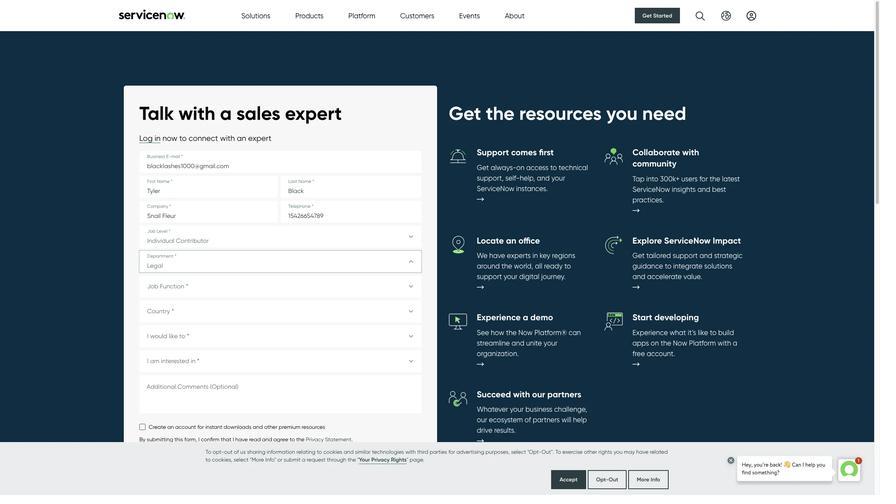 Task type: locate. For each thing, give the bounding box(es) containing it.
business
[[526, 405, 552, 414]]

0 horizontal spatial have
[[235, 437, 248, 443]]

get always-on access to technical support, self-help, and your servicenow instances.
[[477, 163, 588, 193]]

servicenow up "get tailored support and strategic guidance to integrate solutions and accelerate value."
[[664, 235, 711, 246]]

drive
[[477, 426, 493, 435]]

2 horizontal spatial an
[[506, 235, 516, 246]]

1 vertical spatial support
[[477, 273, 502, 281]]

experience up apps
[[633, 328, 668, 337]]

0 horizontal spatial support
[[477, 273, 502, 281]]

0 horizontal spatial on
[[516, 163, 525, 172]]

and
[[537, 174, 550, 182], [698, 185, 710, 193], [700, 252, 712, 260], [633, 273, 645, 281], [512, 339, 525, 347], [253, 424, 263, 430], [262, 437, 272, 443], [344, 449, 354, 455]]

a up log in now to connect with an expert
[[220, 102, 232, 125]]

1 horizontal spatial i
[[233, 437, 234, 443]]

of inside "to opt-out of us sharing information relating to cookies and similar technologies with third parties for advertising purposes, select "opt-out".  to exercise other rights you may have related to cookies, select "more info" or submit a request through the ""
[[234, 449, 239, 455]]

explore servicenow impact
[[633, 235, 741, 246]]

1 horizontal spatial experience
[[633, 328, 668, 337]]

2 vertical spatial for
[[449, 449, 455, 455]]

create an account for instant downloads and other premium resources
[[149, 424, 325, 430]]

a down 'build'
[[733, 339, 737, 347]]

your privacy rights link
[[359, 456, 407, 464]]

platform inside experience what it's like to build apps on the now platform with a free account.
[[689, 339, 716, 347]]

other left rights
[[584, 449, 597, 455]]

an for locate an office
[[506, 235, 516, 246]]

" left page.
[[407, 456, 408, 463]]

an down talk with a sales expert
[[237, 134, 246, 143]]

None text field
[[139, 375, 422, 414]]

by
[[139, 437, 145, 443]]

you
[[606, 102, 638, 125], [614, 449, 623, 455]]

and up solutions
[[700, 252, 712, 260]]

1 horizontal spatial have
[[489, 252, 505, 260]]

experience up how
[[477, 312, 521, 323]]

to left the opt- in the left of the page
[[206, 449, 211, 455]]

now up unite
[[518, 328, 533, 337]]

to left the cookies,
[[206, 456, 211, 463]]

experience what it's like to build apps on the now platform with a free account.
[[633, 328, 737, 358]]

a down relating
[[302, 456, 305, 463]]

1 vertical spatial have
[[235, 437, 248, 443]]

instant
[[205, 424, 222, 430]]

log
[[139, 134, 153, 143]]

expert
[[285, 102, 342, 125], [248, 134, 271, 143]]

privacy up relating
[[306, 437, 324, 443]]

users
[[681, 175, 698, 183]]

explore
[[633, 235, 662, 246]]

0 vertical spatial an
[[237, 134, 246, 143]]

can
[[569, 328, 581, 337]]

have right may
[[636, 449, 649, 455]]

get for get always-on access to technical support, self-help, and your servicenow instances.
[[477, 163, 489, 172]]

through
[[327, 456, 346, 463]]

servicenow down into
[[633, 185, 670, 193]]

have up us
[[235, 437, 248, 443]]

1 horizontal spatial for
[[449, 449, 455, 455]]

1 horizontal spatial platform
[[689, 339, 716, 347]]

of inside the whatever your business challenge, our ecosystem of partners will help drive results.
[[525, 416, 531, 424]]

privacy
[[306, 437, 324, 443], [371, 456, 390, 463]]

by submitting this form, i confirm that i have read and agree to the privacy statement .
[[139, 437, 353, 443]]

our up business at the right
[[532, 389, 545, 400]]

for inside tap into 300k+ users for the latest servicenow insights and best practices.
[[700, 175, 708, 183]]

rights
[[391, 456, 407, 463]]

to up request at the left of the page
[[317, 449, 322, 455]]

an up 'experts'
[[506, 235, 516, 246]]

1 horizontal spatial our
[[532, 389, 545, 400]]

1 horizontal spatial privacy
[[371, 456, 390, 463]]

to down regions
[[564, 262, 571, 270]]

into
[[646, 175, 658, 183]]

events
[[459, 11, 480, 20]]

0 horizontal spatial now
[[518, 328, 533, 337]]

0 horizontal spatial for
[[197, 424, 204, 430]]

1 horizontal spatial select
[[511, 449, 526, 455]]

journey.
[[541, 273, 566, 281]]

digital
[[519, 273, 539, 281]]

have inside "to opt-out of us sharing information relating to cookies and similar technologies with third parties for advertising purposes, select "opt-out".  to exercise other rights you may have related to cookies, select "more info" or submit a request through the ""
[[636, 449, 649, 455]]

that
[[221, 437, 231, 443]]

1 horizontal spatial an
[[237, 134, 246, 143]]

to up 'accelerate'
[[665, 262, 672, 270]]

1 to from the left
[[206, 449, 211, 455]]

experience inside experience what it's like to build apps on the now platform with a free account.
[[633, 328, 668, 337]]

1 horizontal spatial resources
[[519, 102, 602, 125]]

out
[[224, 449, 233, 455]]

to right out".
[[555, 449, 561, 455]]

relating
[[297, 449, 316, 455]]

Last Name text field
[[280, 176, 422, 198]]

and right read
[[262, 437, 272, 443]]

1 vertical spatial resources
[[302, 424, 325, 430]]

1 horizontal spatial of
[[525, 416, 531, 424]]

an right create
[[167, 424, 174, 430]]

i right that
[[233, 437, 234, 443]]

now
[[163, 134, 177, 143]]

0 horizontal spatial select
[[234, 456, 249, 463]]

0 vertical spatial you
[[606, 102, 638, 125]]

1 " from the left
[[357, 456, 359, 463]]

in inside we have experts in key regions around the world, all ready to support your digital journey.
[[533, 252, 538, 260]]

and down access
[[537, 174, 550, 182]]

demo
[[530, 312, 553, 323]]

your down 'platform®'
[[544, 339, 558, 347]]

select left "opt-
[[511, 449, 526, 455]]

1 vertical spatial platform
[[689, 339, 716, 347]]

2 horizontal spatial have
[[636, 449, 649, 455]]

parties
[[430, 449, 447, 455]]

support up integrate
[[673, 252, 698, 260]]

1 horizontal spatial other
[[584, 449, 597, 455]]

1 horizontal spatial expert
[[285, 102, 342, 125]]

our up 'drive'
[[477, 416, 487, 424]]

" down similar
[[357, 456, 359, 463]]

with down 'build'
[[718, 339, 731, 347]]

cookies
[[323, 449, 342, 455]]

0 horizontal spatial "
[[357, 456, 359, 463]]

value.
[[684, 273, 702, 281]]

0 vertical spatial on
[[516, 163, 525, 172]]

0 vertical spatial have
[[489, 252, 505, 260]]

0 vertical spatial partners
[[547, 389, 581, 400]]

best
[[712, 185, 726, 193]]

1 horizontal spatial in
[[533, 252, 538, 260]]

with up page.
[[405, 449, 416, 455]]

downloads
[[224, 424, 251, 430]]

the
[[486, 102, 515, 125], [710, 175, 720, 183], [502, 262, 512, 270], [506, 328, 517, 337], [661, 339, 671, 347], [296, 437, 304, 443], [348, 456, 356, 463]]

.
[[351, 437, 353, 443]]

1 vertical spatial our
[[477, 416, 487, 424]]

page.
[[410, 456, 424, 463]]

0 horizontal spatial platform
[[348, 11, 375, 20]]

and down .
[[344, 449, 354, 455]]

2 vertical spatial have
[[636, 449, 649, 455]]

servicenow inside tap into 300k+ users for the latest servicenow insights and best practices.
[[633, 185, 670, 193]]

locate an office
[[477, 235, 540, 246]]

select down us
[[234, 456, 249, 463]]

in right 'log'
[[155, 134, 161, 143]]

1 vertical spatial in
[[533, 252, 538, 260]]

i right form,
[[198, 437, 200, 443]]

0 vertical spatial support
[[673, 252, 698, 260]]

0 horizontal spatial experience
[[477, 312, 521, 323]]

info"
[[265, 456, 276, 463]]

community
[[633, 158, 677, 169]]

and left best
[[698, 185, 710, 193]]

get inside get always-on access to technical support, self-help, and your servicenow instances.
[[477, 163, 489, 172]]

your down world,
[[504, 273, 518, 281]]

on up help, on the right of page
[[516, 163, 525, 172]]

organization.
[[477, 349, 519, 358]]

0 horizontal spatial an
[[167, 424, 174, 430]]

0 horizontal spatial to
[[206, 449, 211, 455]]

events button
[[459, 10, 480, 21]]

other
[[264, 424, 277, 430], [584, 449, 597, 455]]

1 vertical spatial an
[[506, 235, 516, 246]]

to inside experience what it's like to build apps on the now platform with a free account.
[[710, 328, 717, 337]]

1 horizontal spatial on
[[651, 339, 659, 347]]

self-
[[505, 174, 520, 182]]

your up ecosystem
[[510, 405, 524, 414]]

2 horizontal spatial for
[[700, 175, 708, 183]]

now down what on the right of page
[[673, 339, 687, 347]]

latest
[[722, 175, 740, 183]]

now
[[518, 328, 533, 337], [673, 339, 687, 347]]

it's
[[688, 328, 696, 337]]

whatever your business challenge, our ecosystem of partners will help drive results.
[[477, 405, 587, 435]]

0 vertical spatial our
[[532, 389, 545, 400]]

1 horizontal spatial "
[[407, 456, 408, 463]]

with up users
[[682, 147, 699, 158]]

on inside experience what it's like to build apps on the now platform with a free account.
[[651, 339, 659, 347]]

1 horizontal spatial now
[[673, 339, 687, 347]]

0 horizontal spatial our
[[477, 416, 487, 424]]

2 to from the left
[[555, 449, 561, 455]]

talk
[[139, 102, 174, 125]]

1 vertical spatial expert
[[248, 134, 271, 143]]

1 vertical spatial partners
[[533, 416, 560, 424]]

0 vertical spatial for
[[700, 175, 708, 183]]

partners down business at the right
[[533, 416, 560, 424]]

partners
[[547, 389, 581, 400], [533, 416, 560, 424]]

experience for experience a demo
[[477, 312, 521, 323]]

0 vertical spatial platform
[[348, 11, 375, 20]]

a
[[220, 102, 232, 125], [523, 312, 528, 323], [733, 339, 737, 347], [302, 456, 305, 463]]

other up agree
[[264, 424, 277, 430]]

info
[[651, 476, 660, 483]]

unite
[[526, 339, 542, 347]]

have up around
[[489, 252, 505, 260]]

request
[[307, 456, 326, 463]]

0 vertical spatial expert
[[285, 102, 342, 125]]

partners up challenge,
[[547, 389, 581, 400]]

1 vertical spatial of
[[234, 449, 239, 455]]

0 vertical spatial experience
[[477, 312, 521, 323]]

of down business at the right
[[525, 416, 531, 424]]

0 horizontal spatial i
[[198, 437, 200, 443]]

support down around
[[477, 273, 502, 281]]

out".
[[542, 449, 554, 455]]

0 horizontal spatial of
[[234, 449, 239, 455]]

of left us
[[234, 449, 239, 455]]

get inside "get tailored support and strategic guidance to integrate solutions and accelerate value."
[[633, 252, 645, 260]]

1 vertical spatial experience
[[633, 328, 668, 337]]

for left instant
[[197, 424, 204, 430]]

practices.
[[633, 196, 664, 204]]

1 horizontal spatial support
[[673, 252, 698, 260]]

Company text field
[[139, 201, 277, 223]]

platform®
[[534, 328, 567, 337]]

key
[[540, 252, 550, 260]]

experience for experience what it's like to build apps on the now platform with a free account.
[[633, 328, 668, 337]]

privacy down technologies
[[371, 456, 390, 463]]

in left key
[[533, 252, 538, 260]]

tap
[[633, 175, 645, 183]]

i
[[198, 437, 200, 443], [233, 437, 234, 443]]

whatever
[[477, 405, 508, 414]]

1 vertical spatial other
[[584, 449, 597, 455]]

and left unite
[[512, 339, 525, 347]]

0 vertical spatial select
[[511, 449, 526, 455]]

support inside "get tailored support and strategic guidance to integrate solutions and accelerate value."
[[673, 252, 698, 260]]

advertising
[[457, 449, 484, 455]]

with inside "to opt-out of us sharing information relating to cookies and similar technologies with third parties for advertising purposes, select "opt-out".  to exercise other rights you may have related to cookies, select "more info" or submit a request through the ""
[[405, 449, 416, 455]]

servicenow down support,
[[477, 185, 514, 193]]

your inside we have experts in key regions around the world, all ready to support your digital journey.
[[504, 273, 518, 281]]

log in now to connect with an expert
[[139, 134, 271, 143]]

"
[[357, 456, 359, 463], [407, 456, 408, 463]]

0 vertical spatial of
[[525, 416, 531, 424]]

1 vertical spatial privacy
[[371, 456, 390, 463]]

now inside experience what it's like to build apps on the now platform with a free account.
[[673, 339, 687, 347]]

1 vertical spatial on
[[651, 339, 659, 347]]

2 vertical spatial an
[[167, 424, 174, 430]]

in
[[155, 134, 161, 143], [533, 252, 538, 260]]

1 horizontal spatial to
[[555, 449, 561, 455]]

your down technical
[[551, 174, 565, 182]]

for right parties
[[449, 449, 455, 455]]

challenge,
[[554, 405, 587, 414]]

1 vertical spatial for
[[197, 424, 204, 430]]

to right like
[[710, 328, 717, 337]]

0 horizontal spatial resources
[[302, 424, 325, 430]]

opt-out button
[[588, 470, 627, 489]]

with
[[179, 102, 215, 125], [220, 134, 235, 143], [682, 147, 699, 158], [718, 339, 731, 347], [513, 389, 530, 400], [405, 449, 416, 455]]

0 horizontal spatial expert
[[248, 134, 271, 143]]

on up account.
[[651, 339, 659, 347]]

1 vertical spatial you
[[614, 449, 623, 455]]

get for get tailored support and strategic guidance to integrate solutions and accelerate value.
[[633, 252, 645, 260]]

your
[[551, 174, 565, 182], [504, 273, 518, 281], [544, 339, 558, 347], [510, 405, 524, 414]]

create
[[149, 424, 166, 430]]

to right access
[[550, 163, 557, 172]]

a inside experience what it's like to build apps on the now platform with a free account.
[[733, 339, 737, 347]]

like
[[698, 328, 708, 337]]

1 vertical spatial now
[[673, 339, 687, 347]]

0 vertical spatial now
[[518, 328, 533, 337]]

and inside get always-on access to technical support, self-help, and your servicenow instances.
[[537, 174, 550, 182]]

information
[[267, 449, 295, 455]]

get tailored support and strategic guidance to integrate solutions and accelerate value.
[[633, 252, 743, 281]]

0 horizontal spatial privacy
[[306, 437, 324, 443]]

to inside get always-on access to technical support, self-help, and your servicenow instances.
[[550, 163, 557, 172]]

get for get started
[[643, 12, 652, 19]]

locate
[[477, 235, 504, 246]]

with up connect
[[179, 102, 215, 125]]

for right users
[[700, 175, 708, 183]]

0 horizontal spatial other
[[264, 424, 277, 430]]

2 " from the left
[[407, 456, 408, 463]]

get the resources you need
[[449, 102, 686, 125]]

0 horizontal spatial in
[[155, 134, 161, 143]]



Task type: vqa. For each thing, say whether or not it's contained in the screenshot.
earn
no



Task type: describe. For each thing, give the bounding box(es) containing it.
to inside we have experts in key regions around the world, all ready to support your digital journey.
[[564, 262, 571, 270]]

more info
[[637, 476, 660, 483]]

to right now
[[179, 134, 187, 143]]

to right agree
[[290, 437, 295, 443]]

submit
[[284, 456, 301, 463]]

access
[[526, 163, 549, 172]]

third
[[417, 449, 428, 455]]

need
[[642, 102, 686, 125]]

world,
[[514, 262, 533, 270]]

Business E-mail text field
[[139, 151, 422, 173]]

build
[[718, 328, 734, 337]]

" inside "to opt-out of us sharing information relating to cookies and similar technologies with third parties for advertising purposes, select "opt-out".  to exercise other rights you may have related to cookies, select "more info" or submit a request through the ""
[[357, 456, 359, 463]]

streamline
[[477, 339, 510, 347]]

customers
[[400, 11, 434, 20]]

"opt-
[[527, 449, 542, 455]]

your inside get always-on access to technical support, self-help, and your servicenow instances.
[[551, 174, 565, 182]]

2 i from the left
[[233, 437, 234, 443]]

comes
[[511, 147, 537, 158]]

accept
[[560, 476, 578, 483]]

connect
[[189, 134, 218, 143]]

your inside see how the now platform® can streamline and unite your organization.
[[544, 339, 558, 347]]

free
[[633, 349, 645, 358]]

platform button
[[348, 10, 375, 21]]

confirm
[[201, 437, 219, 443]]

now inside see how the now platform® can streamline and unite your organization.
[[518, 328, 533, 337]]

about button
[[505, 10, 525, 21]]

the inside "to opt-out of us sharing information relating to cookies and similar technologies with third parties for advertising purposes, select "opt-out".  to exercise other rights you may have related to cookies, select "more info" or submit a request through the ""
[[348, 456, 356, 463]]

get for get the resources you need
[[449, 102, 481, 125]]

the inside see how the now platform® can streamline and unite your organization.
[[506, 328, 517, 337]]

tap into 300k+ users for the latest servicenow insights and best practices.
[[633, 175, 740, 204]]

see
[[477, 328, 489, 337]]

for inside "to opt-out of us sharing information relating to cookies and similar technologies with third parties for advertising purposes, select "opt-out".  to exercise other rights you may have related to cookies, select "more info" or submit a request through the ""
[[449, 449, 455, 455]]

with right connect
[[220, 134, 235, 143]]

we
[[477, 252, 488, 260]]

always-
[[491, 163, 516, 172]]

Telephone telephone field
[[280, 201, 422, 223]]

agree
[[273, 437, 288, 443]]

the inside we have experts in key regions around the world, all ready to support your digital journey.
[[502, 262, 512, 270]]

apps
[[633, 339, 649, 347]]

our inside the whatever your business challenge, our ecosystem of partners will help drive results.
[[477, 416, 487, 424]]

servicenow inside get always-on access to technical support, self-help, and your servicenow instances.
[[477, 185, 514, 193]]

ready
[[544, 262, 563, 270]]

solutions
[[241, 11, 270, 20]]

us
[[240, 449, 246, 455]]

developing
[[655, 312, 699, 323]]

start developing
[[633, 312, 699, 323]]

to inside "get tailored support and strategic guidance to integrate solutions and accelerate value."
[[665, 262, 672, 270]]

similar
[[355, 449, 371, 455]]

the inside experience what it's like to build apps on the now platform with a free account.
[[661, 339, 671, 347]]

support comes first
[[477, 147, 554, 158]]

and inside see how the now platform® can streamline and unite your organization.
[[512, 339, 525, 347]]

related
[[650, 449, 668, 455]]

experts
[[507, 252, 531, 260]]

on inside get always-on access to technical support, self-help, and your servicenow instances.
[[516, 163, 525, 172]]

results.
[[494, 426, 516, 435]]

start
[[633, 312, 652, 323]]

and inside tap into 300k+ users for the latest servicenow insights and best practices.
[[698, 185, 710, 193]]

purposes,
[[486, 449, 510, 455]]

account
[[175, 424, 196, 430]]

help,
[[520, 174, 535, 182]]

help
[[573, 416, 587, 424]]

insights
[[672, 185, 696, 193]]

privacy statement link
[[306, 437, 351, 443]]

and down "guidance"
[[633, 273, 645, 281]]

with up business at the right
[[513, 389, 530, 400]]

account.
[[647, 349, 675, 358]]

0 vertical spatial in
[[155, 134, 161, 143]]

0 vertical spatial privacy
[[306, 437, 324, 443]]

a left demo
[[523, 312, 528, 323]]

support inside we have experts in key regions around the world, all ready to support your digital journey.
[[477, 273, 502, 281]]

regions
[[552, 252, 575, 260]]

technical
[[559, 163, 588, 172]]

how
[[491, 328, 504, 337]]

see how the now platform® can streamline and unite your organization.
[[477, 328, 581, 358]]

and up read
[[253, 424, 263, 430]]

rights
[[599, 449, 612, 455]]

1 vertical spatial select
[[234, 456, 249, 463]]

go to servicenow account image
[[747, 11, 756, 20]]

products
[[295, 11, 324, 20]]

more
[[637, 476, 649, 483]]

or
[[277, 456, 282, 463]]

0 vertical spatial other
[[264, 424, 277, 430]]

a inside "to opt-out of us sharing information relating to cookies and similar technologies with third parties for advertising purposes, select "opt-out".  to exercise other rights you may have related to cookies, select "more info" or submit a request through the ""
[[302, 456, 305, 463]]

talk with a sales expert
[[139, 102, 342, 125]]

partners inside the whatever your business challenge, our ecosystem of partners will help drive results.
[[533, 416, 560, 424]]

out
[[609, 476, 618, 483]]

succeed
[[477, 389, 511, 400]]

opt-out
[[596, 476, 618, 483]]

cookies,
[[212, 456, 232, 463]]

with inside collaborate with community
[[682, 147, 699, 158]]

will
[[562, 416, 571, 424]]

sharing
[[247, 449, 265, 455]]

First Name text field
[[139, 176, 277, 198]]

servicenow image
[[118, 9, 186, 19]]

get started
[[643, 12, 672, 19]]

impact
[[713, 235, 741, 246]]

with inside experience what it's like to build apps on the now platform with a free account.
[[718, 339, 731, 347]]

your privacy rights " page.
[[359, 456, 424, 463]]

instances.
[[516, 185, 548, 193]]

collaborate with community
[[633, 147, 699, 169]]

this
[[174, 437, 183, 443]]

solutions button
[[241, 10, 270, 21]]

1 i from the left
[[198, 437, 200, 443]]

" inside your privacy rights " page.
[[407, 456, 408, 463]]

you inside "to opt-out of us sharing information relating to cookies and similar technologies with third parties for advertising purposes, select "opt-out".  to exercise other rights you may have related to cookies, select "more info" or submit a request through the ""
[[614, 449, 623, 455]]

your inside the whatever your business challenge, our ecosystem of partners will help drive results.
[[510, 405, 524, 414]]

all
[[535, 262, 542, 270]]

tailored
[[646, 252, 671, 260]]

accept button
[[551, 470, 586, 489]]

other inside "to opt-out of us sharing information relating to cookies and similar technologies with third parties for advertising purposes, select "opt-out".  to exercise other rights you may have related to cookies, select "more info" or submit a request through the ""
[[584, 449, 597, 455]]

have inside we have experts in key regions around the world, all ready to support your digital journey.
[[489, 252, 505, 260]]

300k+
[[660, 175, 680, 183]]

0 vertical spatial resources
[[519, 102, 602, 125]]

and inside "to opt-out of us sharing information relating to cookies and similar technologies with third parties for advertising purposes, select "opt-out".  to exercise other rights you may have related to cookies, select "more info" or submit a request through the ""
[[344, 449, 354, 455]]

exercise
[[563, 449, 583, 455]]

support
[[477, 147, 509, 158]]

the inside tap into 300k+ users for the latest servicenow insights and best practices.
[[710, 175, 720, 183]]

an for create an account for instant downloads and other premium resources
[[167, 424, 174, 430]]

customers button
[[400, 10, 434, 21]]

support,
[[477, 174, 504, 182]]

solutions
[[704, 262, 732, 270]]

opt-
[[213, 449, 224, 455]]



